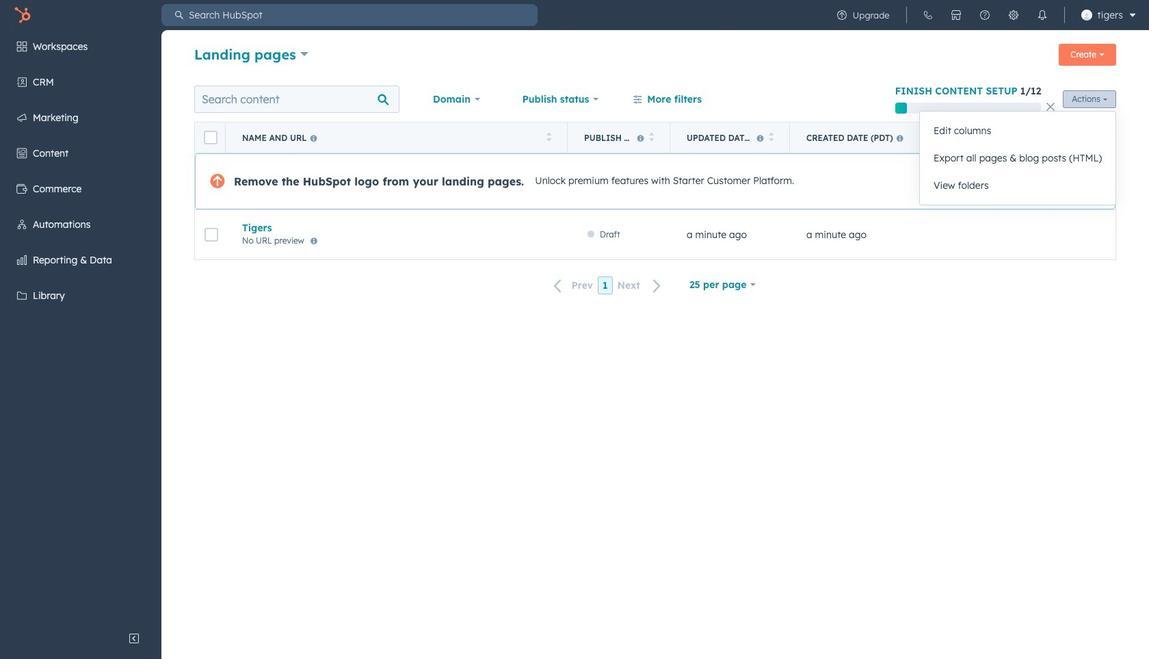 Task type: describe. For each thing, give the bounding box(es) containing it.
0 horizontal spatial menu
[[0, 30, 162, 625]]

settings image
[[1009, 10, 1020, 21]]

2 press to sort. element from the left
[[649, 132, 654, 143]]

notifications image
[[1037, 10, 1048, 21]]

3 press to sort. element from the left
[[769, 132, 774, 143]]

howard n/a image
[[1082, 10, 1093, 21]]

marketplaces image
[[951, 10, 962, 21]]

press to sort. image
[[547, 132, 552, 141]]

1 press to sort. element from the left
[[547, 132, 552, 143]]

Search HubSpot search field
[[183, 4, 538, 26]]

1 press to sort. image from the left
[[649, 132, 654, 141]]

Search content search field
[[194, 86, 400, 113]]



Task type: locate. For each thing, give the bounding box(es) containing it.
help image
[[980, 10, 991, 21]]

2 press to sort. image from the left
[[769, 132, 774, 141]]

2 horizontal spatial press to sort. element
[[769, 132, 774, 143]]

press to sort. image
[[649, 132, 654, 141], [769, 132, 774, 141]]

0 horizontal spatial press to sort. image
[[649, 132, 654, 141]]

1 horizontal spatial press to sort. image
[[769, 132, 774, 141]]

progress bar
[[896, 103, 908, 114]]

banner
[[194, 40, 1117, 71]]

pagination navigation
[[546, 277, 670, 295]]

press to sort. element
[[547, 132, 552, 143], [649, 132, 654, 143], [769, 132, 774, 143]]

1 horizontal spatial press to sort. element
[[649, 132, 654, 143]]

menu
[[828, 0, 1142, 30], [0, 30, 162, 625]]

1 horizontal spatial menu
[[828, 0, 1142, 30]]

0 horizontal spatial press to sort. element
[[547, 132, 552, 143]]

close image
[[1048, 103, 1056, 111]]



Task type: vqa. For each thing, say whether or not it's contained in the screenshot.
the + in Invoice Stack: Xero+QuickBooks Built by Weave + Blend
no



